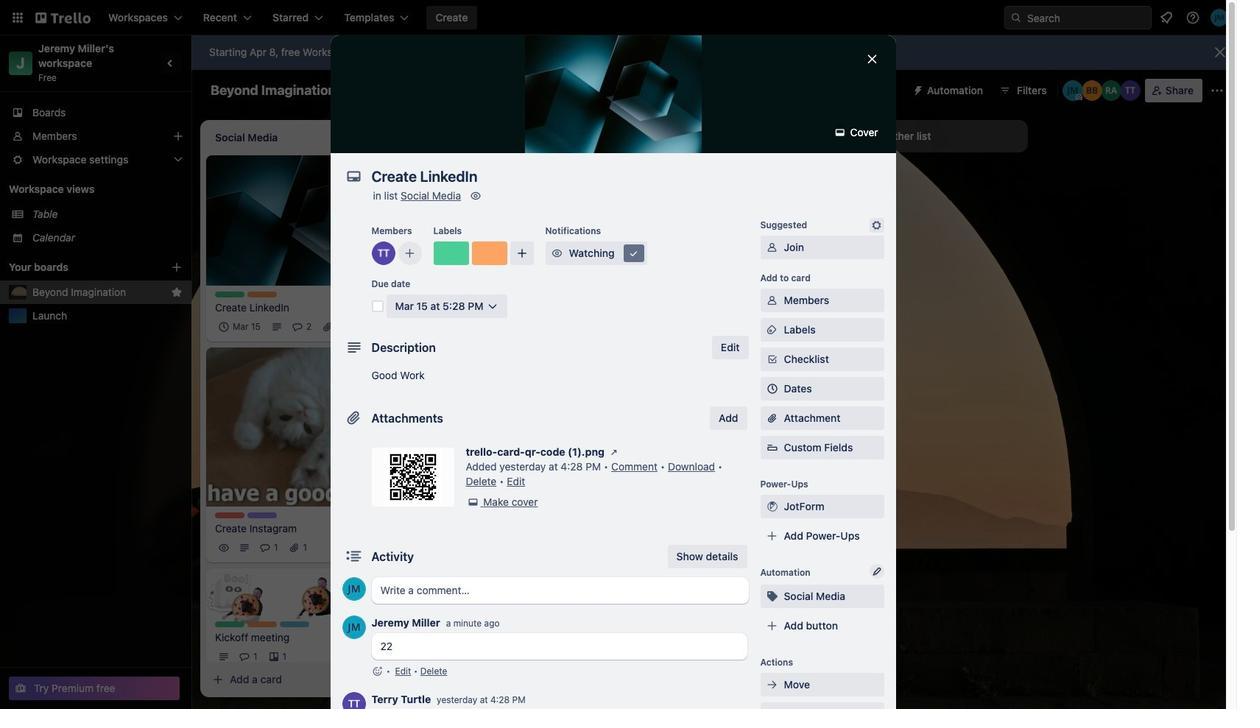 Task type: describe. For each thing, give the bounding box(es) containing it.
color: green, title: none image
[[434, 242, 469, 265]]

show menu image
[[1210, 83, 1225, 98]]

0 vertical spatial jeremy miller (jeremymiller198) image
[[560, 345, 578, 362]]

color: purple, title: none image
[[248, 513, 277, 519]]

color: red, title: none image
[[215, 513, 245, 519]]

your boards with 2 items element
[[9, 259, 149, 276]]

2 vertical spatial jeremy miller (jeremymiller198) image
[[342, 616, 366, 639]]

0 vertical spatial jeremy miller (jeremymiller198) image
[[1211, 9, 1229, 27]]

Search field
[[1023, 7, 1152, 29]]

1 vertical spatial create from template… image
[[377, 674, 389, 686]]

add board image
[[171, 262, 183, 273]]

1 vertical spatial jeremy miller (jeremymiller198) image
[[363, 539, 381, 557]]

customize views image
[[569, 83, 584, 98]]

back to home image
[[35, 6, 91, 29]]

2 color: orange, title: none image from the top
[[248, 622, 277, 628]]

create from template… image
[[586, 443, 598, 455]]

color: green, title: none image for first color: orange, title: none image from the bottom
[[215, 622, 245, 628]]

search image
[[1011, 12, 1023, 24]]

primary element
[[0, 0, 1238, 35]]

add members to card image
[[404, 246, 416, 261]]

Board name text field
[[203, 79, 344, 102]]

edit card image
[[368, 162, 379, 174]]

color: orange, title: none image
[[472, 242, 507, 265]]

Write a comment text field
[[372, 578, 749, 604]]

color: green, title: none image for 2nd color: orange, title: none image from the bottom
[[215, 291, 245, 297]]



Task type: vqa. For each thing, say whether or not it's contained in the screenshot.
the Free
no



Task type: locate. For each thing, give the bounding box(es) containing it.
ruby anderson (rubyanderson7) image
[[1101, 80, 1122, 101], [581, 345, 598, 362]]

0 vertical spatial color: orange, title: none image
[[248, 291, 277, 297]]

jeremy miller (jeremymiller198) image
[[560, 345, 578, 362], [363, 539, 381, 557], [342, 616, 366, 639]]

Mark due date as complete checkbox
[[372, 301, 383, 312]]

open information menu image
[[1186, 10, 1201, 25]]

jeremy miller (jeremymiller198) image
[[1211, 9, 1229, 27], [1063, 80, 1084, 101], [342, 578, 366, 601]]

1 color: green, title: none image from the top
[[215, 291, 245, 297]]

create from template… image
[[796, 399, 807, 411], [377, 674, 389, 686]]

0 horizontal spatial ruby anderson (rubyanderson7) image
[[581, 345, 598, 362]]

2 color: green, title: none image from the top
[[215, 622, 245, 628]]

1 horizontal spatial jeremy miller (jeremymiller198) image
[[1063, 80, 1084, 101]]

color: green, title: none image left color: sky, title: "sparkling" "element"
[[215, 622, 245, 628]]

terry turtle (terryturtle) image
[[1120, 80, 1141, 101], [372, 242, 395, 265], [363, 318, 381, 336], [539, 345, 557, 362], [343, 539, 360, 557], [363, 648, 381, 666], [342, 693, 366, 709]]

bob builder (bobbuilder40) image
[[1082, 80, 1103, 101]]

0 vertical spatial create from template… image
[[796, 399, 807, 411]]

1 vertical spatial color: orange, title: none image
[[248, 622, 277, 628]]

None checkbox
[[445, 303, 522, 321]]

color: orange, title: none image
[[248, 291, 277, 297], [248, 622, 277, 628]]

1 horizontal spatial ruby anderson (rubyanderson7) image
[[1101, 80, 1122, 101]]

0 notifications image
[[1158, 9, 1176, 27]]

0 vertical spatial ruby anderson (rubyanderson7) image
[[1101, 80, 1122, 101]]

2 horizontal spatial jeremy miller (jeremymiller198) image
[[1211, 9, 1229, 27]]

1 color: orange, title: none image from the top
[[248, 291, 277, 297]]

sm image
[[550, 246, 565, 261], [627, 246, 641, 261], [765, 293, 780, 308], [765, 323, 780, 337], [607, 445, 622, 460], [765, 500, 780, 514]]

color: green, title: none image
[[215, 291, 245, 297], [215, 622, 245, 628]]

None checkbox
[[215, 318, 265, 336]]

sm image
[[907, 79, 928, 99], [833, 125, 848, 140], [469, 189, 483, 203], [870, 218, 884, 233], [765, 240, 780, 255], [466, 495, 481, 510], [765, 589, 780, 604], [765, 678, 780, 693]]

starred icon image
[[171, 287, 183, 298]]

1 vertical spatial color: green, title: none image
[[215, 622, 245, 628]]

color: green, title: none image right starred icon
[[215, 291, 245, 297]]

color: bold red, title: "thoughts" element
[[424, 380, 454, 386]]

add reaction image
[[372, 665, 383, 679]]

1 vertical spatial ruby anderson (rubyanderson7) image
[[581, 345, 598, 362]]

None text field
[[364, 164, 851, 190]]

0 vertical spatial color: green, title: none image
[[215, 291, 245, 297]]

0 horizontal spatial create from template… image
[[377, 674, 389, 686]]

1 vertical spatial jeremy miller (jeremymiller198) image
[[1063, 80, 1084, 101]]

0 horizontal spatial jeremy miller (jeremymiller198) image
[[342, 578, 366, 601]]

1 horizontal spatial create from template… image
[[796, 399, 807, 411]]

color: sky, title: "sparkling" element
[[280, 622, 309, 628]]

2 vertical spatial jeremy miller (jeremymiller198) image
[[342, 578, 366, 601]]



